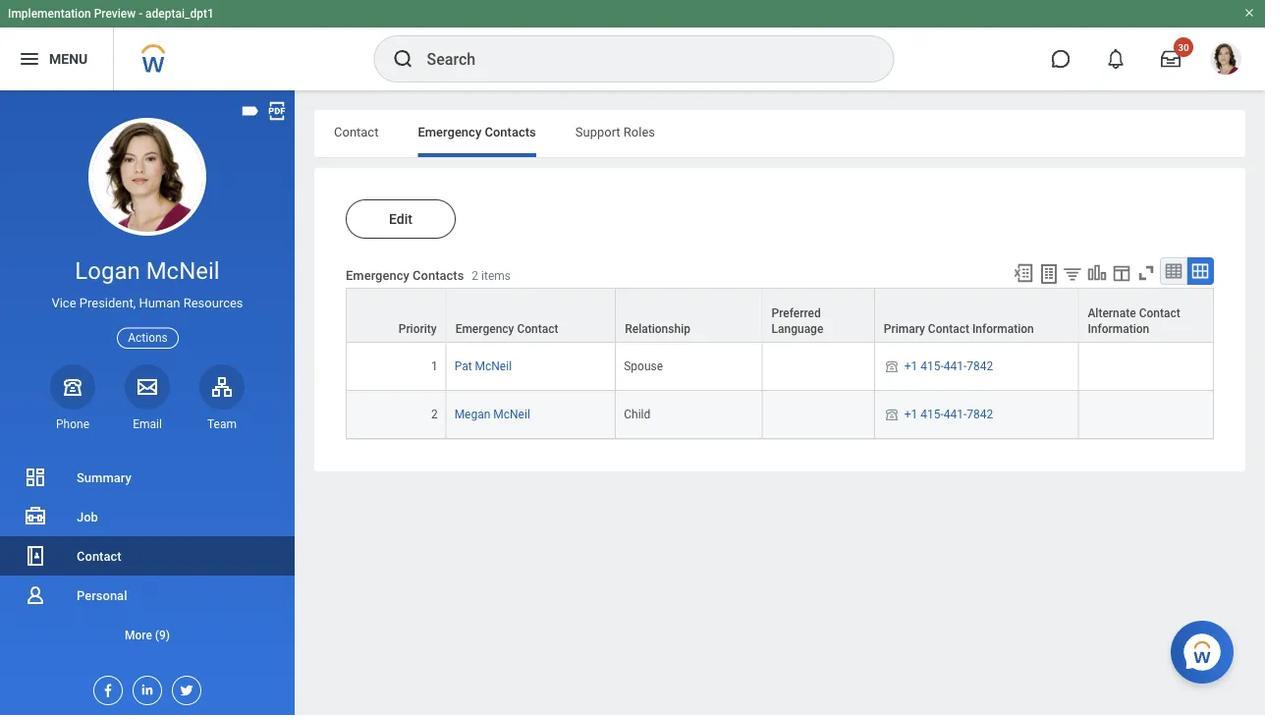 Task type: describe. For each thing, give the bounding box(es) containing it.
linkedin image
[[134, 677, 155, 698]]

roles
[[624, 124, 656, 139]]

+1 415-441-7842 for spouse
[[905, 360, 994, 374]]

personal
[[77, 588, 127, 603]]

personal image
[[24, 584, 47, 607]]

contact for alternate contact information
[[1140, 307, 1181, 320]]

415- for child
[[921, 408, 944, 422]]

navigation pane region
[[0, 90, 295, 716]]

pat mcneil link
[[455, 356, 512, 374]]

search image
[[392, 47, 415, 71]]

information for alternate contact information
[[1088, 322, 1150, 336]]

relationship button
[[616, 289, 762, 342]]

table image
[[1165, 261, 1184, 281]]

spouse element
[[624, 356, 664, 374]]

tag image
[[240, 100, 261, 122]]

2 inside emergency contacts 2 items
[[472, 269, 479, 282]]

row containing 2
[[346, 391, 1215, 440]]

441- for child
[[944, 408, 967, 422]]

emergency for emergency contacts 2 items
[[346, 268, 410, 282]]

emergency contacts 2 items
[[346, 268, 511, 282]]

expand/collapse chart image
[[1087, 262, 1109, 284]]

menu
[[49, 51, 88, 67]]

(9)
[[155, 629, 170, 642]]

email button
[[125, 364, 170, 432]]

justify image
[[18, 47, 41, 71]]

vice president, human resources
[[52, 296, 243, 311]]

megan
[[455, 408, 491, 422]]

mcneil for megan mcneil
[[494, 408, 531, 422]]

30
[[1179, 41, 1190, 53]]

megan mcneil
[[455, 408, 531, 422]]

edit button
[[346, 200, 456, 239]]

mcneil for logan mcneil
[[146, 257, 220, 285]]

alternate contact information
[[1088, 307, 1181, 336]]

inbox large image
[[1162, 49, 1181, 69]]

phone button
[[50, 364, 95, 432]]

row for support roles
[[346, 343, 1215, 391]]

more (9) button
[[0, 615, 295, 655]]

actions button
[[117, 328, 179, 349]]

relationship
[[625, 322, 691, 336]]

more (9) button
[[0, 624, 295, 647]]

email
[[133, 418, 162, 431]]

0 horizontal spatial 2
[[431, 408, 438, 422]]

phone logan mcneil element
[[50, 417, 95, 432]]

emergency contacts
[[418, 124, 536, 139]]

7842 for spouse
[[967, 360, 994, 374]]

primary contact information button
[[876, 289, 1079, 342]]

contact inside list
[[77, 549, 121, 564]]

list containing summary
[[0, 458, 295, 655]]

primary contact information
[[884, 322, 1035, 336]]

phone image for spouse
[[883, 359, 901, 375]]

view team image
[[210, 375, 234, 399]]

team logan mcneil element
[[200, 417, 245, 432]]

menu button
[[0, 28, 113, 90]]

-
[[139, 7, 143, 21]]

contacts for emergency contacts
[[485, 124, 536, 139]]

logan
[[75, 257, 140, 285]]

job image
[[24, 505, 47, 529]]

edit
[[389, 211, 413, 227]]

email logan mcneil element
[[125, 417, 170, 432]]

alternate contact information button
[[1080, 289, 1214, 342]]

phone image
[[59, 375, 86, 399]]

close environment banner image
[[1244, 7, 1256, 19]]

personal link
[[0, 576, 295, 615]]

contact inside tab list
[[334, 124, 379, 139]]

contact for primary contact information
[[929, 322, 970, 336]]

child element
[[624, 404, 651, 422]]



Task type: vqa. For each thing, say whether or not it's contained in the screenshot.
7159, for Review
no



Task type: locate. For each thing, give the bounding box(es) containing it.
2 information from the left
[[1088, 322, 1150, 336]]

2 vertical spatial emergency
[[456, 322, 514, 336]]

phone
[[56, 418, 89, 431]]

30 button
[[1150, 37, 1194, 81]]

president,
[[79, 296, 136, 311]]

mail image
[[136, 375, 159, 399]]

emergency inside popup button
[[456, 322, 514, 336]]

contact link
[[0, 537, 295, 576]]

mcneil right megan
[[494, 408, 531, 422]]

contact inside alternate contact information
[[1140, 307, 1181, 320]]

+1 415-441-7842 link for spouse
[[905, 356, 994, 374]]

2 phone image from the top
[[883, 407, 901, 423]]

emergency for emergency contacts
[[418, 124, 482, 139]]

preferred language button
[[763, 289, 875, 342]]

0 vertical spatial contacts
[[485, 124, 536, 139]]

resources
[[184, 296, 243, 311]]

1 vertical spatial 7842
[[967, 408, 994, 422]]

+1 415-441-7842
[[905, 360, 994, 374], [905, 408, 994, 422]]

tab list containing contact
[[315, 110, 1246, 157]]

1 vertical spatial phone image
[[883, 407, 901, 423]]

1 vertical spatial +1 415-441-7842 link
[[905, 404, 994, 422]]

contacts left support
[[485, 124, 536, 139]]

information inside alternate contact information
[[1088, 322, 1150, 336]]

phone image for child
[[883, 407, 901, 423]]

1 vertical spatial 441-
[[944, 408, 967, 422]]

select to filter grid data image
[[1062, 263, 1084, 284]]

contact
[[334, 124, 379, 139], [1140, 307, 1181, 320], [517, 322, 559, 336], [929, 322, 970, 336], [77, 549, 121, 564]]

language
[[772, 322, 824, 336]]

summary link
[[0, 458, 295, 497]]

team link
[[200, 364, 245, 432]]

twitter image
[[173, 677, 195, 699]]

summary
[[77, 470, 131, 485]]

row containing preferred language
[[346, 288, 1215, 343]]

emergency contact
[[456, 322, 559, 336]]

1 vertical spatial +1 415-441-7842
[[905, 408, 994, 422]]

emergency inside tab list
[[418, 124, 482, 139]]

row for logan mcneil
[[346, 288, 1215, 343]]

0 vertical spatial phone image
[[883, 359, 901, 375]]

vice
[[52, 296, 76, 311]]

1 row from the top
[[346, 288, 1215, 343]]

information for primary contact information
[[973, 322, 1035, 336]]

information inside popup button
[[973, 322, 1035, 336]]

megan mcneil link
[[455, 404, 531, 422]]

2 left megan
[[431, 408, 438, 422]]

2 left 'items'
[[472, 269, 479, 282]]

1 vertical spatial +1
[[905, 408, 918, 422]]

1 vertical spatial 415-
[[921, 408, 944, 422]]

1
[[431, 360, 438, 374]]

Search Workday  search field
[[427, 37, 854, 81]]

information down the alternate
[[1088, 322, 1150, 336]]

implementation
[[8, 7, 91, 21]]

contacts
[[485, 124, 536, 139], [413, 268, 464, 282]]

2 vertical spatial mcneil
[[494, 408, 531, 422]]

job
[[77, 510, 98, 524]]

row
[[346, 288, 1215, 343], [346, 343, 1215, 391], [346, 391, 1215, 440]]

team
[[207, 418, 237, 431]]

actions
[[128, 331, 168, 345]]

export to worksheets image
[[1038, 262, 1061, 286]]

contact for emergency contact
[[517, 322, 559, 336]]

phone image
[[883, 359, 901, 375], [883, 407, 901, 423]]

alternate
[[1088, 307, 1137, 320]]

0 vertical spatial 441-
[[944, 360, 967, 374]]

preview
[[94, 7, 136, 21]]

0 vertical spatial +1 415-441-7842 link
[[905, 356, 994, 374]]

preferred
[[772, 307, 821, 320]]

emergency contact button
[[447, 289, 615, 342]]

more
[[125, 629, 152, 642]]

441- for spouse
[[944, 360, 967, 374]]

pat mcneil
[[455, 360, 512, 374]]

mcneil for pat mcneil
[[475, 360, 512, 374]]

summary image
[[24, 466, 47, 489]]

2 7842 from the top
[[967, 408, 994, 422]]

mcneil
[[146, 257, 220, 285], [475, 360, 512, 374], [494, 408, 531, 422]]

+1 415-441-7842 link for child
[[905, 404, 994, 422]]

0 vertical spatial mcneil
[[146, 257, 220, 285]]

mcneil up human
[[146, 257, 220, 285]]

contact image
[[24, 544, 47, 568]]

support roles
[[576, 124, 656, 139]]

2 +1 from the top
[[905, 408, 918, 422]]

click to view/edit grid preferences image
[[1112, 262, 1133, 284]]

information
[[973, 322, 1035, 336], [1088, 322, 1150, 336]]

1 441- from the top
[[944, 360, 967, 374]]

0 vertical spatial +1
[[905, 360, 918, 374]]

1 vertical spatial 2
[[431, 408, 438, 422]]

facebook image
[[94, 677, 116, 699]]

2 415- from the top
[[921, 408, 944, 422]]

1 +1 415-441-7842 from the top
[[905, 360, 994, 374]]

0 vertical spatial +1 415-441-7842
[[905, 360, 994, 374]]

emergency
[[418, 124, 482, 139], [346, 268, 410, 282], [456, 322, 514, 336]]

contacts for emergency contacts 2 items
[[413, 268, 464, 282]]

priority
[[399, 322, 437, 336]]

2 441- from the top
[[944, 408, 967, 422]]

0 vertical spatial 7842
[[967, 360, 994, 374]]

export to excel image
[[1013, 262, 1035, 284]]

job link
[[0, 497, 295, 537]]

primary
[[884, 322, 926, 336]]

mcneil inside navigation pane region
[[146, 257, 220, 285]]

support
[[576, 124, 621, 139]]

1 horizontal spatial contacts
[[485, 124, 536, 139]]

preferred language
[[772, 307, 824, 336]]

7842 for child
[[967, 408, 994, 422]]

1 vertical spatial contacts
[[413, 268, 464, 282]]

priority button
[[347, 289, 446, 342]]

fullscreen image
[[1136, 262, 1158, 284]]

1 horizontal spatial information
[[1088, 322, 1150, 336]]

row containing 1
[[346, 343, 1215, 391]]

0 vertical spatial 2
[[472, 269, 479, 282]]

+1 415-441-7842 for child
[[905, 408, 994, 422]]

2
[[472, 269, 479, 282], [431, 408, 438, 422]]

pat
[[455, 360, 472, 374]]

3 row from the top
[[346, 391, 1215, 440]]

contacts left 'items'
[[413, 268, 464, 282]]

notifications large image
[[1107, 49, 1126, 69]]

1 +1 415-441-7842 link from the top
[[905, 356, 994, 374]]

0 horizontal spatial information
[[973, 322, 1035, 336]]

2 +1 415-441-7842 from the top
[[905, 408, 994, 422]]

1 horizontal spatial 2
[[472, 269, 479, 282]]

1 vertical spatial mcneil
[[475, 360, 512, 374]]

1 415- from the top
[[921, 360, 944, 374]]

view printable version (pdf) image
[[266, 100, 288, 122]]

more (9)
[[125, 629, 170, 642]]

+1 for child
[[905, 408, 918, 422]]

adeptai_dpt1
[[146, 7, 214, 21]]

implementation preview -   adeptai_dpt1
[[8, 7, 214, 21]]

mcneil inside 'link'
[[475, 360, 512, 374]]

2 +1 415-441-7842 link from the top
[[905, 404, 994, 422]]

mcneil right pat
[[475, 360, 512, 374]]

0 vertical spatial 415-
[[921, 360, 944, 374]]

1 phone image from the top
[[883, 359, 901, 375]]

menu banner
[[0, 0, 1266, 90]]

emergency for emergency contact
[[456, 322, 514, 336]]

415-
[[921, 360, 944, 374], [921, 408, 944, 422]]

7842
[[967, 360, 994, 374], [967, 408, 994, 422]]

human
[[139, 296, 180, 311]]

441-
[[944, 360, 967, 374], [944, 408, 967, 422]]

0 vertical spatial emergency
[[418, 124, 482, 139]]

1 7842 from the top
[[967, 360, 994, 374]]

expand table image
[[1191, 261, 1211, 281]]

child
[[624, 408, 651, 422]]

+1
[[905, 360, 918, 374], [905, 408, 918, 422]]

+1 for spouse
[[905, 360, 918, 374]]

1 information from the left
[[973, 322, 1035, 336]]

cell
[[763, 343, 876, 391], [1080, 343, 1215, 391], [763, 391, 876, 440], [1080, 391, 1215, 440]]

tab list
[[315, 110, 1246, 157]]

2 row from the top
[[346, 343, 1215, 391]]

list
[[0, 458, 295, 655]]

1 +1 from the top
[[905, 360, 918, 374]]

items
[[482, 269, 511, 282]]

415- for spouse
[[921, 360, 944, 374]]

1 vertical spatial emergency
[[346, 268, 410, 282]]

toolbar
[[1004, 258, 1215, 288]]

profile logan mcneil image
[[1211, 43, 1242, 79]]

0 horizontal spatial contacts
[[413, 268, 464, 282]]

spouse
[[624, 360, 664, 374]]

information down export to excel image
[[973, 322, 1035, 336]]

logan mcneil
[[75, 257, 220, 285]]

+1 415-441-7842 link
[[905, 356, 994, 374], [905, 404, 994, 422]]



